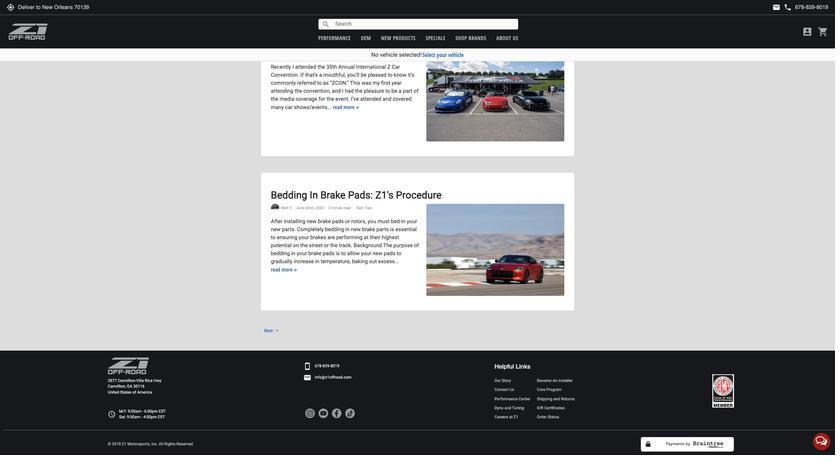 Task type: vqa. For each thing, say whether or not it's contained in the screenshot.
the 'many'
yes



Task type: describe. For each thing, give the bounding box(es) containing it.
next
[[264, 327, 273, 333]]

us for about us
[[513, 34, 519, 42]]

shipping and returns
[[537, 396, 575, 401]]

0 vertical spatial a
[[319, 72, 322, 78]]

coverage
[[296, 96, 318, 102]]

about us
[[497, 34, 519, 42]]

the
[[383, 242, 392, 249]]

8019
[[331, 364, 340, 368]]

of inside '2877 carrollton-villa rica hwy carrollton, ga 30116 united states of america'
[[133, 390, 136, 394]]

meets
[[319, 35, 347, 46]]

1 horizontal spatial read
[[333, 104, 342, 111]]

read more »
[[333, 104, 359, 111]]

1 horizontal spatial is
[[390, 226, 394, 233]]

in up essential
[[402, 218, 406, 224]]

sat:
[[119, 415, 126, 419]]

matt
[[281, 206, 289, 210]]

shows/events...
[[294, 104, 332, 111]]

and inside "link"
[[554, 396, 560, 401]]

0 vertical spatial z
[[293, 35, 299, 46]]

"zcon."
[[330, 80, 349, 86]]

bedding in brake pads: z1's procedure
[[271, 189, 442, 201]]

6:00pm
[[144, 409, 158, 414]]

pads:
[[348, 189, 373, 201]]

sema member logo image
[[713, 374, 735, 408]]

0 horizontal spatial attended
[[295, 64, 316, 70]]

mouthful,
[[324, 72, 346, 78]]

this
[[350, 80, 361, 86]]

the right for
[[327, 96, 334, 102]]

brakes
[[311, 234, 326, 241]]

vehicle inside no vehicle selected! select your vehicle
[[380, 51, 398, 58]]

mail phone
[[773, 3, 792, 11]]

1 horizontal spatial bedding
[[325, 226, 344, 233]]

highest
[[382, 234, 399, 241]]

oem
[[361, 34, 371, 42]]

z1 for 2019
[[122, 442, 127, 446]]

matt y. image
[[271, 204, 279, 209]]

access_time
[[108, 410, 116, 418]]

1 horizontal spatial more
[[344, 104, 355, 111]]

their
[[370, 234, 381, 241]]

35th
[[327, 64, 337, 70]]

recently i attended the 35th annual international z car convention. if that's a mouthful, you'll be pleased to know it's commonly referred to as "zcon." this was my first year attending the convention, and i had the pleasure to be a part of the media coverage for the event. i've attended and covered many car shows/events...
[[271, 64, 419, 111]]

convention.
[[271, 72, 299, 78]]

minute
[[332, 206, 343, 210]]

z1's
[[376, 189, 394, 201]]

mail
[[773, 3, 781, 11]]

in
[[310, 189, 318, 201]]

reserved
[[177, 442, 193, 446]]

links
[[516, 362, 531, 370]]

inc.
[[151, 442, 158, 446]]

new products
[[381, 34, 416, 42]]

our story
[[495, 378, 511, 383]]

2 vertical spatial brake
[[309, 250, 322, 257]]

as
[[323, 80, 329, 86]]

specials
[[426, 34, 446, 42]]

careers at z1 link
[[495, 414, 531, 420]]

must
[[378, 218, 390, 224]]

baking
[[352, 258, 368, 265]]

to down track.
[[341, 250, 346, 257]]

matt y.
[[281, 206, 292, 210]]

careers
[[495, 415, 509, 419]]

3 minute read
[[329, 206, 351, 210]]

smartphone 678-839-8019
[[304, 362, 340, 370]]

contact
[[495, 387, 509, 392]]

⇢
[[274, 327, 279, 333]]

pads down the minute
[[332, 218, 344, 224]]

returns
[[561, 396, 575, 401]]

many
[[271, 104, 284, 111]]

all
[[159, 442, 163, 446]]

your down completely
[[299, 234, 309, 241]]

june
[[297, 206, 305, 210]]

our
[[495, 378, 501, 383]]

dyno and tuning
[[495, 406, 524, 410]]

after installing new brake pads or rotors, you must bed-in your new parts. completely bedding in new brake parts is essential to ensuring your brakes are performing at their highest potential on the street or the track. background the purpose of bedding in your brake pads is to allow your new pads to gradually increase in temperature, baking out excess... read more »
[[271, 218, 419, 273]]

of inside recently i attended the 35th annual international z car convention. if that's a mouthful, you'll be pleased to know it's commonly referred to as "zcon." this was my first year attending the convention, and i had the pleasure to be a part of the media coverage for the event. i've attended and covered many car shows/events...
[[414, 88, 419, 94]]

performance
[[318, 34, 351, 42]]

performing
[[336, 234, 363, 241]]

instagram link image
[[305, 408, 315, 418]]

the up no
[[366, 35, 380, 46]]

shop
[[456, 34, 467, 42]]

first
[[381, 80, 391, 86]]

tech tips
[[355, 206, 372, 210]]

select
[[423, 51, 436, 59]]

0 vertical spatial brake
[[318, 218, 331, 224]]

tech
[[356, 206, 364, 210]]

bed-
[[391, 218, 402, 224]]

about us link
[[497, 34, 519, 42]]

©
[[108, 442, 111, 446]]

new products link
[[381, 34, 416, 42]]

performance center link
[[495, 396, 531, 402]]

phone
[[784, 3, 792, 11]]

careers at z1
[[495, 415, 519, 419]]

shopping_cart link
[[817, 26, 829, 37]]

i've
[[351, 96, 359, 102]]

search
[[322, 20, 330, 28]]

678-
[[315, 364, 323, 368]]

had
[[345, 88, 354, 94]]

facebook link image
[[332, 408, 342, 418]]

1 horizontal spatial vehicle
[[449, 51, 464, 59]]

||
[[405, 35, 410, 46]]

center
[[519, 396, 531, 401]]

parts
[[377, 226, 389, 233]]

it's
[[408, 72, 415, 78]]

to down purpose
[[397, 250, 402, 257]]

account_box link
[[801, 26, 815, 37]]

1 horizontal spatial are
[[349, 35, 363, 46]]

to down first
[[386, 88, 390, 94]]

tiktok link image
[[345, 408, 355, 418]]

covered
[[393, 96, 412, 102]]

dyno and tuning link
[[495, 405, 531, 411]]

pads up temperature,
[[323, 250, 335, 257]]

the up 'many'
[[271, 96, 279, 102]]

why z car meets are the best || a 2022 zcon story link
[[271, 35, 498, 46]]

referred
[[297, 80, 316, 86]]

1 vertical spatial at
[[510, 415, 513, 419]]

are inside 'after installing new brake pads or rotors, you must bed-in your new parts. completely bedding in new brake parts is essential to ensuring your brakes are performing at their highest potential on the street or the track. background the purpose of bedding in your brake pads is to allow your new pads to gradually increase in temperature, baking out excess... read more »'
[[328, 234, 335, 241]]

and right dyno
[[505, 406, 511, 410]]

know
[[394, 72, 407, 78]]



Task type: locate. For each thing, give the bounding box(es) containing it.
1 vertical spatial z
[[388, 64, 391, 70]]

about
[[497, 34, 512, 42]]

est right 6:00pm
[[159, 409, 166, 414]]

2 vertical spatial read
[[271, 266, 280, 273]]

attended up "if"
[[295, 64, 316, 70]]

be up was
[[361, 72, 367, 78]]

why
[[271, 35, 290, 46]]

0 vertical spatial bedding
[[325, 226, 344, 233]]

in up performing
[[346, 226, 350, 233]]

contact us
[[495, 387, 514, 392]]

status
[[548, 415, 560, 419]]

0 vertical spatial or
[[345, 218, 350, 224]]

0 horizontal spatial read more » link
[[271, 266, 297, 273]]

potential
[[271, 242, 292, 249]]

or left rotors,
[[345, 218, 350, 224]]

0 vertical spatial i
[[293, 64, 294, 70]]

installing
[[284, 218, 306, 224]]

1 vertical spatial 9:00am
[[127, 415, 140, 419]]

read inside 'after installing new brake pads or rotors, you must bed-in your new parts. completely bedding in new brake parts is essential to ensuring your brakes are performing at their highest potential on the street or the track. background the purpose of bedding in your brake pads is to allow your new pads to gradually increase in temperature, baking out excess... read more »'
[[271, 266, 280, 273]]

the right on
[[300, 242, 308, 249]]

youtube link image
[[319, 408, 329, 418]]

and left covered
[[383, 96, 392, 102]]

are right meets
[[349, 35, 363, 46]]

0 horizontal spatial at
[[364, 234, 369, 241]]

read more » link down gradually
[[271, 266, 297, 273]]

annual
[[339, 64, 355, 70]]

0 vertical spatial at
[[364, 234, 369, 241]]

0 horizontal spatial 2022
[[316, 206, 324, 210]]

tips
[[365, 206, 372, 210]]

1 vertical spatial of
[[414, 242, 419, 249]]

order status
[[537, 415, 560, 419]]

2022 left the 3 in the top left of the page
[[316, 206, 324, 210]]

1 horizontal spatial story
[[502, 378, 511, 383]]

the left 35th in the left of the page
[[318, 64, 325, 70]]

brands
[[469, 34, 487, 42]]

ga
[[127, 384, 132, 389]]

rights
[[164, 442, 176, 446]]

allow
[[347, 250, 360, 257]]

info@z1offroad.com
[[315, 375, 352, 380]]

0 vertical spatial story
[[475, 35, 498, 46]]

0 horizontal spatial a
[[319, 72, 322, 78]]

to left as
[[317, 80, 322, 86]]

more inside 'after installing new brake pads or rotors, you must bed-in your new parts. completely bedding in new brake parts is essential to ensuring your brakes are performing at their highest potential on the street or the track. background the purpose of bedding in your brake pads is to allow your new pads to gradually increase in temperature, baking out excess... read more »'
[[282, 266, 293, 273]]

2 vertical spatial of
[[133, 390, 136, 394]]

1 horizontal spatial attended
[[360, 96, 382, 102]]

0 vertical spatial is
[[390, 226, 394, 233]]

0 horizontal spatial »
[[294, 266, 297, 273]]

more down i've
[[344, 104, 355, 111]]

at down dyno and tuning link
[[510, 415, 513, 419]]

est
[[159, 409, 166, 414], [158, 415, 165, 419]]

core
[[537, 387, 546, 392]]

order status link
[[537, 414, 575, 420]]

vehicle down zcon on the right top of the page
[[449, 51, 464, 59]]

certificates
[[545, 406, 565, 410]]

1 horizontal spatial be
[[392, 88, 398, 94]]

vehicle right no
[[380, 51, 398, 58]]

at inside 'after installing new brake pads or rotors, you must bed-in your new parts. completely bedding in new brake parts is essential to ensuring your brakes are performing at their highest potential on the street or the track. background the purpose of bedding in your brake pads is to allow your new pads to gradually increase in temperature, baking out excess... read more »'
[[364, 234, 369, 241]]

why z car meets are the best || a 2022 zcon story image
[[427, 49, 565, 141]]

my_location
[[7, 3, 15, 11]]

z right why
[[293, 35, 299, 46]]

or
[[345, 218, 350, 224], [324, 242, 329, 249]]

» inside 'after installing new brake pads or rotors, you must bed-in your new parts. completely bedding in new brake parts is essential to ensuring your brakes are performing at their highest potential on the street or the track. background the purpose of bedding in your brake pads is to allow your new pads to gradually increase in temperature, baking out excess... read more »'
[[294, 266, 297, 273]]

1 vertical spatial or
[[324, 242, 329, 249]]

3
[[329, 206, 331, 210]]

i up convention.
[[293, 64, 294, 70]]

1 vertical spatial story
[[502, 378, 511, 383]]

0 horizontal spatial vehicle
[[380, 51, 398, 58]]

specials link
[[426, 34, 446, 42]]

your right select
[[437, 51, 447, 59]]

shipping and returns link
[[537, 396, 575, 402]]

0 vertical spatial attended
[[295, 64, 316, 70]]

year
[[392, 80, 402, 86]]

1 horizontal spatial car
[[392, 64, 400, 70]]

more down gradually
[[282, 266, 293, 273]]

brake
[[318, 218, 331, 224], [362, 226, 375, 233], [309, 250, 322, 257]]

more
[[344, 104, 355, 111], [282, 266, 293, 273]]

0 vertical spatial read more » link
[[333, 104, 359, 111]]

0 vertical spatial car
[[301, 35, 316, 46]]

0 horizontal spatial z
[[293, 35, 299, 46]]

0 horizontal spatial or
[[324, 242, 329, 249]]

us inside 'link'
[[510, 387, 514, 392]]

z inside recently i attended the 35th annual international z car convention. if that's a mouthful, you'll be pleased to know it's commonly referred to as "zcon." this was my first year attending the convention, and i had the pleasure to be a part of the media coverage for the event. i've attended and covered many car shows/events...
[[388, 64, 391, 70]]

1 vertical spatial i
[[342, 88, 344, 94]]

1 horizontal spatial z
[[388, 64, 391, 70]]

»
[[356, 104, 359, 111], [294, 266, 297, 273]]

1 vertical spatial est
[[158, 415, 165, 419]]

performance
[[495, 396, 518, 401]]

are
[[349, 35, 363, 46], [328, 234, 335, 241]]

of right part
[[414, 88, 419, 94]]

2 horizontal spatial read
[[344, 206, 351, 210]]

in down on
[[291, 250, 296, 257]]

core program link
[[537, 387, 575, 393]]

m-
[[119, 409, 124, 414]]

background
[[354, 242, 382, 249]]

1 vertical spatial a
[[399, 88, 402, 94]]

and down "zcon."
[[332, 88, 341, 94]]

0 horizontal spatial story
[[475, 35, 498, 46]]

of inside 'after installing new brake pads or rotors, you must bed-in your new parts. completely bedding in new brake parts is essential to ensuring your brakes are performing at their highest potential on the street or the track. background the purpose of bedding in your brake pads is to allow your new pads to gradually increase in temperature, baking out excess... read more »'
[[414, 242, 419, 249]]

0 horizontal spatial z1
[[122, 442, 127, 446]]

1 vertical spatial read
[[344, 206, 351, 210]]

us down our story link
[[510, 387, 514, 392]]

your up essential
[[407, 218, 417, 224]]

the left track.
[[330, 242, 338, 249]]

in right increase
[[315, 258, 320, 265]]

to up potential
[[271, 234, 276, 241]]

1 vertical spatial car
[[392, 64, 400, 70]]

at
[[364, 234, 369, 241], [510, 415, 513, 419]]

1 vertical spatial is
[[336, 250, 340, 257]]

0 horizontal spatial is
[[336, 250, 340, 257]]

is up temperature,
[[336, 250, 340, 257]]

phone link
[[784, 3, 829, 11]]

ensuring
[[277, 234, 298, 241]]

commonly
[[271, 80, 296, 86]]

0 vertical spatial 2022
[[421, 35, 444, 46]]

1 horizontal spatial at
[[510, 415, 513, 419]]

0 horizontal spatial bedding
[[271, 250, 290, 257]]

of down 30116
[[133, 390, 136, 394]]

is up highest
[[390, 226, 394, 233]]

0 horizontal spatial i
[[293, 64, 294, 70]]

us right about at the right of page
[[513, 34, 519, 42]]

next ⇢
[[264, 327, 279, 333]]

be down the 'year'
[[392, 88, 398, 94]]

of right purpose
[[414, 242, 419, 249]]

the down referred
[[295, 88, 302, 94]]

read right the minute
[[344, 206, 351, 210]]

1 vertical spatial -
[[141, 415, 142, 419]]

0 vertical spatial more
[[344, 104, 355, 111]]

1 horizontal spatial i
[[342, 88, 344, 94]]

read down gradually
[[271, 266, 280, 273]]

pads up excess...
[[384, 250, 396, 257]]

info@z1offroad.com link
[[315, 375, 352, 380]]

1 vertical spatial attended
[[360, 96, 382, 102]]

selected!
[[399, 51, 422, 58]]

rotors,
[[352, 218, 367, 224]]

0 vertical spatial 9:00am
[[128, 409, 141, 414]]

z1 company logo image
[[108, 357, 149, 375]]

f:
[[124, 409, 127, 414]]

1 horizontal spatial read more » link
[[333, 104, 359, 111]]

if
[[301, 72, 304, 78]]

read more » link down event.
[[333, 104, 359, 111]]

1 vertical spatial be
[[392, 88, 398, 94]]

1 vertical spatial are
[[328, 234, 335, 241]]

1 vertical spatial read more » link
[[271, 266, 297, 273]]

0 horizontal spatial be
[[361, 72, 367, 78]]

1 horizontal spatial »
[[356, 104, 359, 111]]

a left part
[[399, 88, 402, 94]]

brake down "you"
[[362, 226, 375, 233]]

become an installer
[[537, 378, 573, 383]]

1 horizontal spatial z1
[[514, 415, 519, 419]]

0 vertical spatial of
[[414, 88, 419, 94]]

30116
[[133, 384, 145, 389]]

1 horizontal spatial 2022
[[421, 35, 444, 46]]

0 vertical spatial z1
[[514, 415, 519, 419]]

1 vertical spatial brake
[[362, 226, 375, 233]]

1 vertical spatial us
[[510, 387, 514, 392]]

678-839-8019 link
[[315, 363, 340, 369]]

street
[[309, 242, 323, 249]]

bedding up performing
[[325, 226, 344, 233]]

9:00am
[[128, 409, 141, 414], [127, 415, 140, 419]]

0 horizontal spatial car
[[301, 35, 316, 46]]

car left meets
[[301, 35, 316, 46]]

to up first
[[388, 72, 393, 78]]

motorsports,
[[128, 442, 150, 446]]

track.
[[339, 242, 353, 249]]

convention,
[[304, 88, 331, 94]]

at up "background"
[[364, 234, 369, 241]]

z up first
[[388, 64, 391, 70]]

» down increase
[[294, 266, 297, 273]]

car inside recently i attended the 35th annual international z car convention. if that's a mouthful, you'll be pleased to know it's commonly referred to as "zcon." this was my first year attending the convention, and i had the pleasure to be a part of the media coverage for the event. i've attended and covered many car shows/events...
[[392, 64, 400, 70]]

or right street
[[324, 242, 329, 249]]

- left 4:00pm
[[141, 415, 142, 419]]

your up increase
[[297, 250, 307, 257]]

are right brakes
[[328, 234, 335, 241]]

» down i've
[[356, 104, 359, 111]]

in
[[402, 218, 406, 224], [346, 226, 350, 233], [291, 250, 296, 257], [315, 258, 320, 265]]

9:00am right f:
[[128, 409, 141, 414]]

2022 up select
[[421, 35, 444, 46]]

1 vertical spatial bedding
[[271, 250, 290, 257]]

0 horizontal spatial more
[[282, 266, 293, 273]]

y.
[[290, 206, 292, 210]]

car
[[285, 104, 293, 111]]

brake
[[321, 189, 346, 201]]

was
[[362, 80, 372, 86]]

your down "background"
[[361, 250, 372, 257]]

no
[[372, 51, 379, 58]]

0 vertical spatial read
[[333, 104, 342, 111]]

- left 6:00pm
[[142, 409, 143, 414]]

bedding in brake pads: z1's procedure image
[[427, 204, 565, 296]]

z1 for at
[[514, 415, 519, 419]]

and down core program link
[[554, 396, 560, 401]]

1 vertical spatial z1
[[122, 442, 127, 446]]

bedding
[[325, 226, 344, 233], [271, 250, 290, 257]]

brake down street
[[309, 250, 322, 257]]

the down this
[[355, 88, 363, 94]]

read more » link for car
[[333, 104, 359, 111]]

gift certificates link
[[537, 405, 575, 411]]

excess...
[[378, 258, 399, 265]]

9:00am right sat:
[[127, 415, 140, 419]]

car up the know
[[392, 64, 400, 70]]

gift certificates
[[537, 406, 565, 410]]

1 horizontal spatial or
[[345, 218, 350, 224]]

helpful
[[495, 362, 514, 370]]

read down event.
[[333, 104, 342, 111]]

be
[[361, 72, 367, 78], [392, 88, 398, 94]]

brake down the 3 in the top left of the page
[[318, 218, 331, 224]]

select your vehicle link
[[423, 51, 464, 59]]

a right that's
[[319, 72, 322, 78]]

1 horizontal spatial a
[[399, 88, 402, 94]]

0 horizontal spatial read
[[271, 266, 280, 273]]

est right 4:00pm
[[158, 415, 165, 419]]

program
[[547, 387, 562, 392]]

bedding down potential
[[271, 250, 290, 257]]

z1 down tuning
[[514, 415, 519, 419]]

Search search field
[[330, 19, 518, 29]]

email info@z1offroad.com
[[304, 373, 352, 381]]

our story link
[[495, 378, 531, 384]]

1 vertical spatial »
[[294, 266, 297, 273]]

0 vertical spatial »
[[356, 104, 359, 111]]

1 vertical spatial more
[[282, 266, 293, 273]]

z1 motorsports logo image
[[8, 23, 48, 40]]

1 vertical spatial 2022
[[316, 206, 324, 210]]

i left 'had'
[[342, 88, 344, 94]]

june 22nd, 2022
[[297, 206, 324, 210]]

tuning
[[512, 406, 524, 410]]

0 vertical spatial are
[[349, 35, 363, 46]]

0 vertical spatial est
[[159, 409, 166, 414]]

0 horizontal spatial are
[[328, 234, 335, 241]]

© 2019 z1 motorsports, inc. all rights reserved
[[108, 442, 193, 446]]

attended down pleasure
[[360, 96, 382, 102]]

2022
[[421, 35, 444, 46], [316, 206, 324, 210]]

0 vertical spatial be
[[361, 72, 367, 78]]

attended
[[295, 64, 316, 70], [360, 96, 382, 102]]

0 vertical spatial us
[[513, 34, 519, 42]]

0 vertical spatial -
[[142, 409, 143, 414]]

performance link
[[318, 34, 351, 42]]

contact us link
[[495, 387, 531, 393]]

read more » link for brake
[[271, 266, 297, 273]]

z1 right 2019
[[122, 442, 127, 446]]

temperature,
[[321, 258, 351, 265]]

us for contact us
[[510, 387, 514, 392]]



